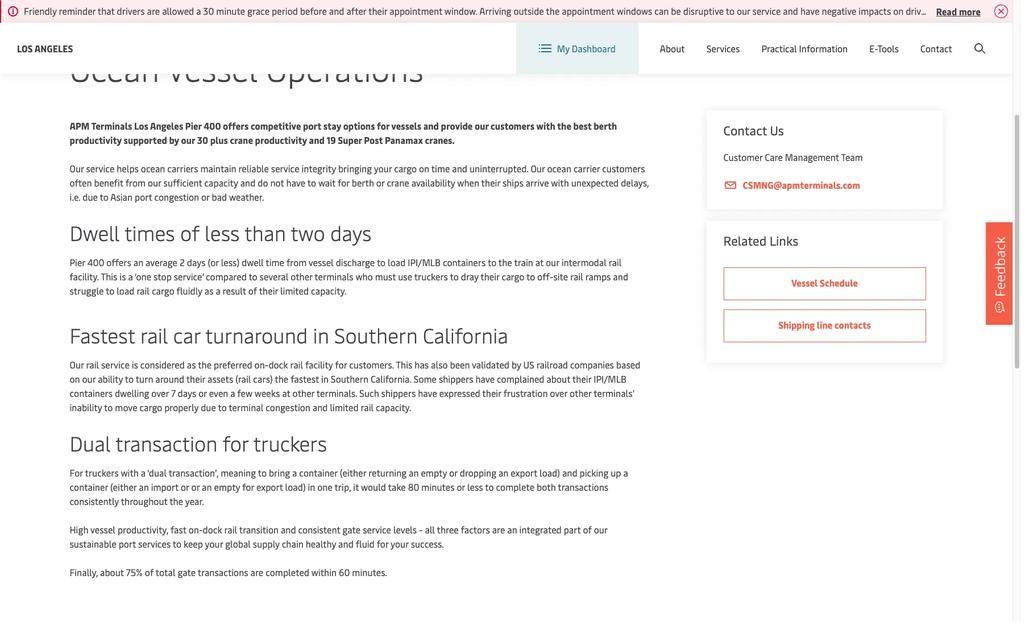 Task type: locate. For each thing, give the bounding box(es) containing it.
empty down meaning
[[214, 481, 240, 493]]

chain
[[282, 538, 304, 550]]

2 vertical spatial with
[[121, 466, 139, 479]]

containers
[[443, 256, 486, 269], [70, 387, 113, 399]]

line
[[817, 319, 833, 331]]

1 vertical spatial (either
[[110, 481, 137, 493]]

2 vertical spatial los
[[134, 119, 148, 132]]

car
[[173, 321, 201, 349]]

1 horizontal spatial offers
[[223, 119, 249, 132]]

cargo down dwelling
[[140, 401, 162, 414]]

port left the stay
[[303, 119, 322, 132]]

0 horizontal spatial this
[[101, 270, 117, 283]]

1 vertical spatial by
[[512, 358, 522, 371]]

or down transaction',
[[181, 481, 189, 493]]

1 vertical spatial southern
[[331, 373, 369, 385]]

are down supply
[[251, 566, 264, 579]]

truckers inside for truckers with a 'dual transaction', meaning to bring a container (either returning an empty or dropping an export load) and picking up a container (either an import or or an empty for export load) in one trip, it would take 80 minutes or less to complete both transactions consistently throughout the year.
[[85, 466, 119, 479]]

vessel up terminals
[[309, 256, 334, 269]]

0 horizontal spatial from
[[126, 176, 146, 189]]

ocean left carrier
[[548, 162, 572, 175]]

0 horizontal spatial (either
[[110, 481, 137, 493]]

returning
[[369, 466, 407, 479]]

at inside pier 400 offers an average 2 days (or less) dwell time from vessel discharge to load ipi/mlb containers to the train at our intermodal rail facility. this is a 'one stop service' compared to several other terminals who must use truckers to dray their cargo to off-site rail ramps and struggle to load rail cargo fluidly as a result of their limited capacity.
[[536, 256, 544, 269]]

2 horizontal spatial los
[[134, 119, 148, 132]]

1 horizontal spatial is
[[132, 358, 138, 371]]

1 vertical spatial customers
[[603, 162, 645, 175]]

0 vertical spatial dock
[[269, 358, 288, 371]]

for up post
[[377, 119, 390, 132]]

schedule
[[820, 276, 858, 289]]

0 horizontal spatial are
[[147, 5, 160, 17]]

to down the even
[[218, 401, 227, 414]]

cargo inside our rail service is considered as the preferred on-dock rail facility for customers. this has also been validated by us railroad companies based on our ability to turn around their assets (rail cars) the fastest in southern california. some shippers have complained about their ipi/mlb containers dwelling over 7 days or even a few weeks at other terminals. such shippers have expressed their frustration over other terminals' inability to move cargo properly due to terminal congestion and limited rail capacity.
[[140, 401, 162, 414]]

shipping
[[779, 319, 815, 331]]

maintain
[[201, 162, 236, 175]]

transactions down picking at the bottom of page
[[558, 481, 609, 493]]

for inside apm terminals los angeles pier 400 offers competitive port stay options for vessels and provide our customers with the best berth productivity supported by our 30 plus crane productivity and 19 super post panamax cranes.
[[377, 119, 390, 132]]

carriers
[[167, 162, 198, 175]]

the left the train
[[499, 256, 512, 269]]

reminder
[[59, 5, 96, 17]]

in left one
[[308, 481, 315, 493]]

practical
[[762, 42, 797, 55]]

30 inside apm terminals los angeles pier 400 offers competitive port stay options for vessels and provide our customers with the best berth productivity supported by our 30 plus crane productivity and 19 super post panamax cranes.
[[197, 134, 208, 146]]

switch location button
[[675, 33, 757, 46]]

0 vertical spatial truckers
[[415, 270, 448, 283]]

0 horizontal spatial shippers
[[382, 387, 416, 399]]

1 horizontal spatial contact
[[921, 42, 953, 55]]

on- inside 'high vessel productivity, fast on-dock rail transition and consistent gate service levels - all three factors are an integrated part of our sustainable port services to keep your global supply chain healthy and fluid for your success.'
[[189, 523, 203, 536]]

result
[[223, 284, 246, 297]]

0 horizontal spatial by
[[169, 134, 179, 146]]

on up availability
[[419, 162, 430, 175]]

los angeles link left >
[[70, 10, 112, 20]]

1 horizontal spatial appointment
[[562, 5, 615, 17]]

0 vertical spatial with
[[537, 119, 556, 132]]

time inside our service helps ocean carriers maintain reliable service integrity bringing your cargo on time and uninterrupted. our ocean carrier customers often benefit from our sufficient capacity and do not have to wait for berth or crane availability when their ships arrive with unexpected delays, i.e. due to asian port congestion or bad weather.
[[432, 162, 450, 175]]

of right part
[[583, 523, 592, 536]]

from inside our service helps ocean carriers maintain reliable service integrity bringing your cargo on time and uninterrupted. our ocean carrier customers often benefit from our sufficient capacity and do not have to wait for berth or crane availability when their ships arrive with unexpected delays, i.e. due to asian port congestion or bad weather.
[[126, 176, 146, 189]]

other inside pier 400 offers an average 2 days (or less) dwell time from vessel discharge to load ipi/mlb containers to the train at our intermodal rail facility. this is a 'one stop service' compared to several other terminals who must use truckers to dray their cargo to off-site rail ramps and struggle to load rail cargo fluidly as a result of their limited capacity.
[[291, 270, 313, 283]]

create
[[930, 33, 956, 46]]

keep
[[184, 538, 203, 550]]

complete
[[496, 481, 535, 493]]

transaction
[[116, 429, 218, 457]]

unexpected
[[572, 176, 619, 189]]

site
[[554, 270, 568, 283]]

ipi/mlb inside our rail service is considered as the preferred on-dock rail facility for customers. this has also been validated by us railroad companies based on our ability to turn around their assets (rail cars) the fastest in southern california. some shippers have complained about their ipi/mlb containers dwelling over 7 days or even a few weeks at other terminals. such shippers have expressed their frustration over other terminals' inability to move cargo properly due to terminal congestion and limited rail capacity.
[[594, 373, 627, 385]]

los angeles pier 400 image
[[0, 0, 1013, 5]]

ocean right helps
[[141, 162, 165, 175]]

0 vertical spatial containers
[[443, 256, 486, 269]]

i.e.
[[70, 191, 80, 203]]

to up dwelling
[[125, 373, 134, 385]]

rail down such
[[361, 401, 374, 414]]

to down dropping on the left bottom
[[485, 481, 494, 493]]

customer care management team
[[724, 151, 863, 163]]

appointment left window.
[[390, 5, 443, 17]]

0 vertical spatial time
[[432, 162, 450, 175]]

to
[[726, 5, 735, 17], [308, 176, 316, 189], [100, 191, 109, 203], [377, 256, 386, 269], [488, 256, 497, 269], [249, 270, 258, 283], [450, 270, 459, 283], [527, 270, 535, 283], [106, 284, 115, 297], [125, 373, 134, 385], [104, 401, 113, 414], [218, 401, 227, 414], [258, 466, 267, 479], [485, 481, 494, 493], [173, 538, 182, 550]]

1 horizontal spatial ipi/mlb
[[594, 373, 627, 385]]

los inside apm terminals los angeles pier 400 offers competitive port stay options for vessels and provide our customers with the best berth productivity supported by our 30 plus crane productivity and 19 super post panamax cranes.
[[134, 119, 148, 132]]

1 vertical spatial shippers
[[382, 387, 416, 399]]

1 horizontal spatial 400
[[204, 119, 221, 132]]

0 horizontal spatial transactions
[[198, 566, 248, 579]]

drivers right that
[[117, 5, 145, 17]]

our up carriers
[[181, 134, 195, 146]]

0 horizontal spatial 400
[[88, 256, 104, 269]]

service up not
[[271, 162, 300, 175]]

0 horizontal spatial at
[[282, 387, 291, 399]]

0 vertical spatial shippers
[[439, 373, 474, 385]]

shippers down california.
[[382, 387, 416, 399]]

0 horizontal spatial drivers
[[117, 5, 145, 17]]

rail up considered
[[140, 321, 168, 349]]

0 vertical spatial empty
[[421, 466, 447, 479]]

apm terminals los angeles pier 400 offers competitive port stay options for vessels and provide our customers with the best berth productivity supported by our 30 plus crane productivity and 19 super post panamax cranes.
[[70, 119, 617, 146]]

cargo down panamax
[[394, 162, 417, 175]]

practical information button
[[762, 23, 848, 74]]

los for los angeles > ocean vessel operations
[[70, 10, 82, 20]]

rail inside 'high vessel productivity, fast on-dock rail transition and consistent gate service levels - all three factors are an integrated part of our sustainable port services to keep your global supply chain healthy and fluid for your success.'
[[224, 523, 237, 536]]

a left few
[[231, 387, 235, 399]]

who left more
[[936, 5, 954, 17]]

0 vertical spatial container
[[299, 466, 338, 479]]

load
[[388, 256, 406, 269], [117, 284, 135, 297]]

our right uninterrupted.
[[531, 162, 545, 175]]

1 vertical spatial this
[[396, 358, 413, 371]]

our inside pier 400 offers an average 2 days (or less) dwell time from vessel discharge to load ipi/mlb containers to the train at our intermodal rail facility. this is a 'one stop service' compared to several other terminals who must use truckers to dray their cargo to off-site rail ramps and struggle to load rail cargo fluidly as a result of their limited capacity.
[[546, 256, 560, 269]]

1 vertical spatial pier
[[70, 256, 85, 269]]

finally,
[[70, 566, 98, 579]]

other right the several
[[291, 270, 313, 283]]

about down railroad in the right bottom of the page
[[547, 373, 571, 385]]

or down dropping on the left bottom
[[457, 481, 465, 493]]

0 vertical spatial as
[[205, 284, 214, 297]]

port inside our service helps ocean carriers maintain reliable service integrity bringing your cargo on time and uninterrupted. our ocean carrier customers often benefit from our sufficient capacity and do not have to wait for berth or crane availability when their ships arrive with unexpected delays, i.e. due to asian port congestion or bad weather.
[[135, 191, 152, 203]]

dock
[[269, 358, 288, 371], [203, 523, 222, 536]]

on
[[894, 5, 904, 17], [981, 5, 992, 17], [419, 162, 430, 175], [70, 373, 80, 385]]

days inside pier 400 offers an average 2 days (or less) dwell time from vessel discharge to load ipi/mlb containers to the train at our intermodal rail facility. this is a 'one stop service' compared to several other terminals who must use truckers to dray their cargo to off-site rail ramps and struggle to load rail cargo fluidly as a result of their limited capacity.
[[187, 256, 206, 269]]

angeles inside apm terminals los angeles pier 400 offers competitive port stay options for vessels and provide our customers with the best berth productivity supported by our 30 plus crane productivity and 19 super post panamax cranes.
[[150, 119, 183, 132]]

0 vertical spatial gate
[[343, 523, 361, 536]]

and
[[329, 5, 344, 17], [784, 5, 799, 17], [424, 119, 439, 132], [309, 134, 325, 146], [452, 162, 468, 175], [240, 176, 256, 189], [613, 270, 629, 283], [313, 401, 328, 414], [563, 466, 578, 479], [281, 523, 296, 536], [339, 538, 354, 550]]

arriving
[[480, 5, 512, 17]]

service inside our rail service is considered as the preferred on-dock rail facility for customers. this has also been validated by us railroad companies based on our ability to turn around their assets (rail cars) the fastest in southern california. some shippers have complained about their ipi/mlb containers dwelling over 7 days or even a few weeks at other terminals. such shippers have expressed their frustration over other terminals' inability to move cargo properly due to terminal congestion and limited rail capacity.
[[101, 358, 130, 371]]

0 vertical spatial angeles
[[84, 10, 112, 20]]

disruptive
[[684, 5, 724, 17]]

truckers right for
[[85, 466, 119, 479]]

load) up both
[[540, 466, 560, 479]]

carrier
[[574, 162, 600, 175]]

about inside our rail service is considered as the preferred on-dock rail facility for customers. this has also been validated by us railroad companies based on our ability to turn around their assets (rail cars) the fastest in southern california. some shippers have complained about their ipi/mlb containers dwelling over 7 days or even a few weeks at other terminals. such shippers have expressed their frustration over other terminals' inability to move cargo properly due to terminal congestion and limited rail capacity.
[[547, 373, 571, 385]]

and left the after at the left of page
[[329, 5, 344, 17]]

integrity
[[302, 162, 336, 175]]

this inside our rail service is considered as the preferred on-dock rail facility for customers. this has also been validated by us railroad companies based on our ability to turn around their assets (rail cars) the fastest in southern california. some shippers have complained about their ipi/mlb containers dwelling over 7 days or even a few weeks at other terminals. such shippers have expressed their frustration over other terminals' inability to move cargo properly due to terminal congestion and limited rail capacity.
[[396, 358, 413, 371]]

0 vertical spatial due
[[83, 191, 98, 203]]

offers inside apm terminals los angeles pier 400 offers competitive port stay options for vessels and provide our customers with the best berth productivity supported by our 30 plus crane productivity and 19 super post panamax cranes.
[[223, 119, 249, 132]]

for down meaning
[[242, 481, 254, 493]]

drivers left read
[[906, 5, 934, 17]]

by right supported at top left
[[169, 134, 179, 146]]

0 vertical spatial 400
[[204, 119, 221, 132]]

0 horizontal spatial gate
[[178, 566, 196, 579]]

1 vertical spatial dock
[[203, 523, 222, 536]]

of right result
[[248, 284, 257, 297]]

contact
[[921, 42, 953, 55], [724, 122, 767, 139]]

vessel up the sustainable at the bottom
[[90, 523, 115, 536]]

1 vertical spatial contact
[[724, 122, 767, 139]]

the inside pier 400 offers an average 2 days (or less) dwell time from vessel discharge to load ipi/mlb containers to the train at our intermodal rail facility. this is a 'one stop service' compared to several other terminals who must use truckers to dray their cargo to off-site rail ramps and struggle to load rail cargo fluidly as a result of their limited capacity.
[[499, 256, 512, 269]]

for right wait
[[338, 176, 350, 189]]

time inside pier 400 offers an average 2 days (or less) dwell time from vessel discharge to load ipi/mlb containers to the train at our intermodal rail facility. this is a 'one stop service' compared to several other terminals who must use truckers to dray their cargo to off-site rail ramps and struggle to load rail cargo fluidly as a result of their limited capacity.
[[266, 256, 284, 269]]

my dashboard button
[[539, 23, 616, 74]]

0 horizontal spatial ocean
[[141, 162, 165, 175]]

1 productivity from the left
[[70, 134, 122, 146]]

offers inside pier 400 offers an average 2 days (or less) dwell time from vessel discharge to load ipi/mlb containers to the train at our intermodal rail facility. this is a 'one stop service' compared to several other terminals who must use truckers to dray their cargo to off-site rail ramps and struggle to load rail cargo fluidly as a result of their limited capacity.
[[107, 256, 131, 269]]

truckers inside pier 400 offers an average 2 days (or less) dwell time from vessel discharge to load ipi/mlb containers to the train at our intermodal rail facility. this is a 'one stop service' compared to several other terminals who must use truckers to dray their cargo to off-site rail ramps and struggle to load rail cargo fluidly as a result of their limited capacity.
[[415, 270, 448, 283]]

the inside apm terminals los angeles pier 400 offers competitive port stay options for vessels and provide our customers with the best berth productivity supported by our 30 plus crane productivity and 19 super post panamax cranes.
[[557, 119, 572, 132]]

2 ocean from the left
[[548, 162, 572, 175]]

0 horizontal spatial productivity
[[70, 134, 122, 146]]

assets
[[208, 373, 233, 385]]

compared
[[206, 270, 247, 283]]

0 vertical spatial pier
[[185, 119, 202, 132]]

properly
[[164, 401, 199, 414]]

less up less)
[[205, 218, 240, 246]]

1 horizontal spatial load)
[[540, 466, 560, 479]]

csmng@apmterminals.com
[[743, 179, 861, 191]]

southern
[[334, 321, 418, 349], [331, 373, 369, 385]]

crane inside apm terminals los angeles pier 400 offers competitive port stay options for vessels and provide our customers with the best berth productivity supported by our 30 plus crane productivity and 19 super post panamax cranes.
[[230, 134, 253, 146]]

0 vertical spatial customers
[[491, 119, 535, 132]]

dock up cars)
[[269, 358, 288, 371]]

capacity. down such
[[376, 401, 412, 414]]

with left best
[[537, 119, 556, 132]]

1 vertical spatial crane
[[387, 176, 409, 189]]

1 vertical spatial export
[[256, 481, 283, 493]]

with left the 'dual
[[121, 466, 139, 479]]

contact for contact
[[921, 42, 953, 55]]

on- inside our rail service is considered as the preferred on-dock rail facility for customers. this has also been validated by us railroad companies based on our ability to turn around their assets (rail cars) the fastest in southern california. some shippers have complained about their ipi/mlb containers dwelling over 7 days or even a few weeks at other terminals. such shippers have expressed their frustration over other terminals' inability to move cargo properly due to terminal congestion and limited rail capacity.
[[255, 358, 269, 371]]

rail down 'one
[[137, 284, 150, 297]]

1 horizontal spatial about
[[547, 373, 571, 385]]

of inside 'high vessel productivity, fast on-dock rail transition and consistent gate service levels - all three factors are an integrated part of our sustainable port services to keep your global supply chain healthy and fluid for your success.'
[[583, 523, 592, 536]]

the inside for truckers with a 'dual transaction', meaning to bring a container (either returning an empty or dropping an export load) and picking up a container (either an import or or an empty for export load) in one trip, it would take 80 minutes or less to complete both transactions consistently throughout the year.
[[170, 495, 183, 507]]

1 vertical spatial truckers
[[253, 429, 327, 457]]

0 horizontal spatial capacity.
[[311, 284, 347, 297]]

container up one
[[299, 466, 338, 479]]

1 vertical spatial limited
[[330, 401, 359, 414]]

7
[[171, 387, 176, 399]]

dock up keep
[[203, 523, 222, 536]]

two
[[291, 218, 325, 246]]

angeles up supported at top left
[[150, 119, 183, 132]]

productivity
[[70, 134, 122, 146], [255, 134, 307, 146]]

practical information
[[762, 42, 848, 55]]

1 vertical spatial less
[[468, 481, 483, 493]]

2 vertical spatial truckers
[[85, 466, 119, 479]]

congestion down sufficient
[[154, 191, 199, 203]]

0 horizontal spatial load)
[[285, 481, 306, 493]]

about left 75%
[[100, 566, 124, 579]]

2 horizontal spatial truckers
[[415, 270, 448, 283]]

2 vertical spatial days
[[178, 387, 196, 399]]

and inside our rail service is considered as the preferred on-dock rail facility for customers. this has also been validated by us railroad companies based on our ability to turn around their assets (rail cars) the fastest in southern california. some shippers have complained about their ipi/mlb containers dwelling over 7 days or even a few weeks at other terminals. such shippers have expressed their frustration over other terminals' inability to move cargo properly due to terminal congestion and limited rail capacity.
[[313, 401, 328, 414]]

friendly
[[24, 5, 57, 17]]

arrive inside our service helps ocean carriers maintain reliable service integrity bringing your cargo on time and uninterrupted. our ocean carrier customers often benefit from our sufficient capacity and do not have to wait for berth or crane availability when their ships arrive with unexpected delays, i.e. due to asian port congestion or bad weather.
[[526, 176, 549, 189]]

1 vertical spatial about
[[100, 566, 124, 579]]

our rail service is considered as the preferred on-dock rail facility for customers. this has also been validated by us railroad companies based on our ability to turn around their assets (rail cars) the fastest in southern california. some shippers have complained about their ipi/mlb containers dwelling over 7 days or even a few weeks at other terminals. such shippers have expressed their frustration over other terminals' inability to move cargo properly due to terminal congestion and limited rail capacity.
[[70, 358, 641, 414]]

los angeles link
[[70, 10, 112, 20], [17, 41, 73, 55]]

an up 'one
[[134, 256, 143, 269]]

have
[[801, 5, 820, 17], [286, 176, 306, 189], [476, 373, 495, 385], [418, 387, 437, 399]]

on up the "inability"
[[70, 373, 80, 385]]

our left ability
[[82, 373, 96, 385]]

our
[[737, 5, 751, 17], [475, 119, 489, 132], [181, 134, 195, 146], [148, 176, 161, 189], [546, 256, 560, 269], [82, 373, 96, 385], [594, 523, 608, 536]]

our up off-
[[546, 256, 560, 269]]

is left 'one
[[120, 270, 126, 283]]

and up when
[[452, 162, 468, 175]]

crane inside our service helps ocean carriers maintain reliable service integrity bringing your cargo on time and uninterrupted. our ocean carrier customers often benefit from our sufficient capacity and do not have to wait for berth or crane availability when their ships arrive with unexpected delays, i.e. due to asian port congestion or bad weather.
[[387, 176, 409, 189]]

2 appointment from the left
[[562, 5, 615, 17]]

0 horizontal spatial container
[[70, 481, 108, 493]]

to left "dray"
[[450, 270, 459, 283]]

0 vertical spatial by
[[169, 134, 179, 146]]

shipping line contacts link
[[724, 309, 926, 342]]

our inside our rail service is considered as the preferred on-dock rail facility for customers. this has also been validated by us railroad companies based on our ability to turn around their assets (rail cars) the fastest in southern california. some shippers have complained about their ipi/mlb containers dwelling over 7 days or even a few weeks at other terminals. such shippers have expressed their frustration over other terminals' inability to move cargo properly due to terminal congestion and limited rail capacity.
[[70, 358, 84, 371]]

time up availability
[[432, 162, 450, 175]]

1 horizontal spatial less
[[468, 481, 483, 493]]

menu
[[822, 33, 846, 46]]

levels
[[394, 523, 417, 536]]

have right not
[[286, 176, 306, 189]]

0 horizontal spatial is
[[120, 270, 126, 283]]

time.
[[994, 5, 1014, 17]]

terminal
[[229, 401, 264, 414]]

your
[[374, 162, 392, 175], [205, 538, 223, 550], [391, 538, 409, 550]]

due inside our rail service is considered as the preferred on-dock rail facility for customers. this has also been validated by us railroad companies based on our ability to turn around their assets (rail cars) the fastest in southern california. some shippers have complained about their ipi/mlb containers dwelling over 7 days or even a few weeks at other terminals. such shippers have expressed their frustration over other terminals' inability to move cargo properly due to terminal congestion and limited rail capacity.
[[201, 401, 216, 414]]

your inside our service helps ocean carriers maintain reliable service integrity bringing your cargo on time and uninterrupted. our ocean carrier customers often benefit from our sufficient capacity and do not have to wait for berth or crane availability when their ships arrive with unexpected delays, i.e. due to asian port congestion or bad weather.
[[374, 162, 392, 175]]

to down 'fast'
[[173, 538, 182, 550]]

their down uninterrupted.
[[482, 176, 501, 189]]

container
[[299, 466, 338, 479], [70, 481, 108, 493]]

1 vertical spatial with
[[551, 176, 569, 189]]

fastest
[[70, 321, 135, 349]]

us
[[524, 358, 535, 371]]

limited down terminals.
[[330, 401, 359, 414]]

1 vertical spatial is
[[132, 358, 138, 371]]

have down some
[[418, 387, 437, 399]]

productivity down competitive
[[255, 134, 307, 146]]

truckers right use on the top
[[415, 270, 448, 283]]

1 horizontal spatial arrive
[[956, 5, 979, 17]]

period
[[272, 5, 298, 17]]

vessels
[[392, 119, 422, 132]]

1 horizontal spatial transactions
[[558, 481, 609, 493]]

0 vertical spatial (either
[[340, 466, 366, 479]]

berth inside our service helps ocean carriers maintain reliable service integrity bringing your cargo on time and uninterrupted. our ocean carrier customers often benefit from our sufficient capacity and do not have to wait for berth or crane availability when their ships arrive with unexpected delays, i.e. due to asian port congestion or bad weather.
[[352, 176, 374, 189]]

1 horizontal spatial from
[[287, 256, 307, 269]]

for inside our service helps ocean carriers maintain reliable service integrity bringing your cargo on time and uninterrupted. our ocean carrier customers often benefit from our sufficient capacity and do not have to wait for berth or crane availability when their ships arrive with unexpected delays, i.e. due to asian port congestion or bad weather.
[[338, 176, 350, 189]]

1 horizontal spatial los
[[70, 10, 82, 20]]

'dual
[[147, 466, 167, 479]]

400 up facility.
[[88, 256, 104, 269]]

0 horizontal spatial less
[[205, 218, 240, 246]]

weeks
[[255, 387, 280, 399]]

less inside for truckers with a 'dual transaction', meaning to bring a container (either returning an empty or dropping an export load) and picking up a container (either an import or or an empty for export load) in one trip, it would take 80 minutes or less to complete both transactions consistently throughout the year.
[[468, 481, 483, 493]]

take
[[388, 481, 406, 493]]

intermodal
[[562, 256, 607, 269]]

gate inside 'high vessel productivity, fast on-dock rail transition and consistent gate service levels - all three factors are an integrated part of our sustainable port services to keep your global supply chain healthy and fluid for your success.'
[[343, 523, 361, 536]]

0 horizontal spatial export
[[256, 481, 283, 493]]

pier up facility.
[[70, 256, 85, 269]]

on inside our service helps ocean carriers maintain reliable service integrity bringing your cargo on time and uninterrupted. our ocean carrier customers often benefit from our sufficient capacity and do not have to wait for berth or crane availability when their ships arrive with unexpected delays, i.e. due to asian port congestion or bad weather.
[[419, 162, 430, 175]]

are inside 'high vessel productivity, fast on-dock rail transition and consistent gate service levels - all three factors are an integrated part of our sustainable port services to keep your global supply chain healthy and fluid for your success.'
[[492, 523, 505, 536]]

1 vertical spatial port
[[135, 191, 152, 203]]

0 horizontal spatial load
[[117, 284, 135, 297]]

over left 7
[[152, 387, 169, 399]]

offers
[[223, 119, 249, 132], [107, 256, 131, 269]]

about button
[[660, 23, 685, 74]]

services button
[[707, 23, 740, 74]]

time up the several
[[266, 256, 284, 269]]

pier
[[185, 119, 202, 132], [70, 256, 85, 269]]

1 vertical spatial load)
[[285, 481, 306, 493]]

0 vertical spatial capacity.
[[311, 284, 347, 297]]

1 vertical spatial angeles
[[35, 42, 73, 54]]

by inside apm terminals los angeles pier 400 offers competitive port stay options for vessels and provide our customers with the best berth productivity supported by our 30 plus crane productivity and 19 super post panamax cranes.
[[169, 134, 179, 146]]

rail up ramps
[[609, 256, 622, 269]]

congestion inside our service helps ocean carriers maintain reliable service integrity bringing your cargo on time and uninterrupted. our ocean carrier customers often benefit from our sufficient capacity and do not have to wait for berth or crane availability when their ships arrive with unexpected delays, i.e. due to asian port congestion or bad weather.
[[154, 191, 199, 203]]

an left the integrated
[[508, 523, 518, 536]]

1 drivers from the left
[[117, 5, 145, 17]]

productivity down terminals
[[70, 134, 122, 146]]

los angeles link down friendly
[[17, 41, 73, 55]]

expressed
[[440, 387, 481, 399]]

2 horizontal spatial are
[[492, 523, 505, 536]]

capacity. inside our rail service is considered as the preferred on-dock rail facility for customers. this has also been validated by us railroad companies based on our ability to turn around their assets (rail cars) the fastest in southern california. some shippers have complained about their ipi/mlb containers dwelling over 7 days or even a few weeks at other terminals. such shippers have expressed their frustration over other terminals' inability to move cargo properly due to terminal congestion and limited rail capacity.
[[376, 401, 412, 414]]

1 horizontal spatial pier
[[185, 119, 202, 132]]

asian
[[111, 191, 133, 203]]

their inside our service helps ocean carriers maintain reliable service integrity bringing your cargo on time and uninterrupted. our ocean carrier customers often benefit from our sufficient capacity and do not have to wait for berth or crane availability when their ships arrive with unexpected delays, i.e. due to asian port congestion or bad weather.
[[482, 176, 501, 189]]

offers up the plus
[[223, 119, 249, 132]]

1 vertical spatial days
[[187, 256, 206, 269]]

the down import
[[170, 495, 183, 507]]

windows
[[617, 5, 653, 17]]

0 horizontal spatial containers
[[70, 387, 113, 399]]

apm
[[70, 119, 90, 132]]

to right disruptive
[[726, 5, 735, 17]]

los down friendly
[[17, 42, 33, 54]]

ocean right >
[[123, 10, 145, 20]]

export up complete
[[511, 466, 538, 479]]

1 vertical spatial berth
[[352, 176, 374, 189]]

completed
[[266, 566, 309, 579]]

1 horizontal spatial ocean
[[548, 162, 572, 175]]

their
[[369, 5, 388, 17], [482, 176, 501, 189], [481, 270, 500, 283], [259, 284, 278, 297], [186, 373, 205, 385], [573, 373, 592, 385], [483, 387, 502, 399]]

in down facility
[[321, 373, 329, 385]]

from up the several
[[287, 256, 307, 269]]

1 vertical spatial from
[[287, 256, 307, 269]]

vessel inside 'high vessel productivity, fast on-dock rail transition and consistent gate service levels - all three factors are an integrated part of our sustainable port services to keep your global supply chain healthy and fluid for your success.'
[[90, 523, 115, 536]]

customer
[[724, 151, 763, 163]]

or left bad
[[201, 191, 210, 203]]

about
[[547, 373, 571, 385], [100, 566, 124, 579]]

our inside our rail service is considered as the preferred on-dock rail facility for customers. this has also been validated by us railroad companies based on our ability to turn around their assets (rail cars) the fastest in southern california. some shippers have complained about their ipi/mlb containers dwelling over 7 days or even a few weeks at other terminals. such shippers have expressed their frustration over other terminals' inability to move cargo properly due to terminal congestion and limited rail capacity.
[[82, 373, 96, 385]]

for inside 'high vessel productivity, fast on-dock rail transition and consistent gate service levels - all three factors are an integrated part of our sustainable port services to keep your global supply chain healthy and fluid for your success.'
[[377, 538, 389, 550]]

that
[[98, 5, 115, 17]]

in inside our rail service is considered as the preferred on-dock rail facility for customers. this has also been validated by us railroad companies based on our ability to turn around their assets (rail cars) the fastest in southern california. some shippers have complained about their ipi/mlb containers dwelling over 7 days or even a few weeks at other terminals. such shippers have expressed their frustration over other terminals' inability to move cargo properly due to terminal congestion and limited rail capacity.
[[321, 373, 329, 385]]

0 horizontal spatial time
[[266, 256, 284, 269]]

1 vertical spatial 30
[[197, 134, 208, 146]]

service up fluid
[[363, 523, 391, 536]]

0 horizontal spatial customers
[[491, 119, 535, 132]]

as inside our rail service is considered as the preferred on-dock rail facility for customers. this has also been validated by us railroad companies based on our ability to turn around their assets (rail cars) the fastest in southern california. some shippers have complained about their ipi/mlb containers dwelling over 7 days or even a few weeks at other terminals. such shippers have expressed their frustration over other terminals' inability to move cargo properly due to terminal congestion and limited rail capacity.
[[187, 358, 196, 371]]

ramps
[[586, 270, 611, 283]]

0 horizontal spatial angeles
[[35, 42, 73, 54]]

the
[[546, 5, 560, 17], [557, 119, 572, 132], [499, 256, 512, 269], [198, 358, 212, 371], [275, 373, 289, 385], [170, 495, 183, 507]]

with left unexpected
[[551, 176, 569, 189]]

1 vertical spatial vessel
[[90, 523, 115, 536]]

at inside our rail service is considered as the preferred on-dock rail facility for customers. this has also been validated by us railroad companies based on our ability to turn around their assets (rail cars) the fastest in southern california. some shippers have complained about their ipi/mlb containers dwelling over 7 days or even a few weeks at other terminals. such shippers have expressed their frustration over other terminals' inability to move cargo properly due to terminal congestion and limited rail capacity.
[[282, 387, 291, 399]]

days for 2
[[187, 256, 206, 269]]

facility
[[305, 358, 333, 371]]

be
[[671, 5, 681, 17]]

a inside our rail service is considered as the preferred on-dock rail facility for customers. this has also been validated by us railroad companies based on our ability to turn around their assets (rail cars) the fastest in southern california. some shippers have complained about their ipi/mlb containers dwelling over 7 days or even a few weeks at other terminals. such shippers have expressed their frustration over other terminals' inability to move cargo properly due to terminal congestion and limited rail capacity.
[[231, 387, 235, 399]]

1 vertical spatial at
[[282, 387, 291, 399]]

vessel inside pier 400 offers an average 2 days (or less) dwell time from vessel discharge to load ipi/mlb containers to the train at our intermodal rail facility. this is a 'one stop service' compared to several other terminals who must use truckers to dray their cargo to off-site rail ramps and struggle to load rail cargo fluidly as a result of their limited capacity.
[[309, 256, 334, 269]]

los left that
[[70, 10, 82, 20]]

0 vertical spatial this
[[101, 270, 117, 283]]

1 horizontal spatial at
[[536, 256, 544, 269]]

load) down bring
[[285, 481, 306, 493]]

2 over from the left
[[550, 387, 568, 399]]

in inside for truckers with a 'dual transaction', meaning to bring a container (either returning an empty or dropping an export load) and picking up a container (either an import or or an empty for export load) in one trip, it would take 80 minutes or less to complete both transactions consistently throughout the year.
[[308, 481, 315, 493]]

1 vertical spatial operations
[[266, 46, 424, 90]]

1 horizontal spatial are
[[251, 566, 264, 579]]

at up off-
[[536, 256, 544, 269]]

ocean vessel operations
[[70, 46, 424, 90]]

container up consistently
[[70, 481, 108, 493]]

400 inside apm terminals los angeles pier 400 offers competitive port stay options for vessels and provide our customers with the best berth productivity supported by our 30 plus crane productivity and 19 super post panamax cranes.
[[204, 119, 221, 132]]



Task type: describe. For each thing, give the bounding box(es) containing it.
0 vertical spatial load
[[388, 256, 406, 269]]

capacity
[[204, 176, 238, 189]]

a left the 'dual
[[141, 466, 146, 479]]

days inside our rail service is considered as the preferred on-dock rail facility for customers. this has also been validated by us railroad companies based on our ability to turn around their assets (rail cars) the fastest in southern california. some shippers have complained about their ipi/mlb containers dwelling over 7 days or even a few weeks at other terminals. such shippers have expressed their frustration over other terminals' inability to move cargo properly due to terminal congestion and limited rail capacity.
[[178, 387, 196, 399]]

0 vertical spatial southern
[[334, 321, 418, 349]]

an up throughout
[[139, 481, 149, 493]]

for truckers with a 'dual transaction', meaning to bring a container (either returning an empty or dropping an export load) and picking up a container (either an import or or an empty for export load) in one trip, it would take 80 minutes or less to complete both transactions consistently throughout the year.
[[70, 466, 628, 507]]

a left result
[[216, 284, 221, 297]]

our for apm terminals los angeles pier 400 offers competitive port stay options for vessels and provide our customers with the best berth productivity supported by our 30 plus crane productivity and 19 super post panamax cranes.
[[70, 162, 84, 175]]

our service helps ocean carriers maintain reliable service integrity bringing your cargo on time and uninterrupted. our ocean carrier customers often benefit from our sufficient capacity and do not have to wait for berth or crane availability when their ships arrive with unexpected delays, i.e. due to asian port congestion or bad weather.
[[70, 162, 649, 203]]

have up global menu button
[[801, 5, 820, 17]]

1 vertical spatial transactions
[[198, 566, 248, 579]]

often
[[70, 176, 92, 189]]

an up complete
[[499, 466, 509, 479]]

port inside apm terminals los angeles pier 400 offers competitive port stay options for vessels and provide our customers with the best berth productivity supported by our 30 plus crane productivity and 19 super post panamax cranes.
[[303, 119, 322, 132]]

1 vertical spatial container
[[70, 481, 108, 493]]

fluidly
[[177, 284, 202, 297]]

and left 19
[[309, 134, 325, 146]]

due inside our service helps ocean carriers maintain reliable service integrity bringing your cargo on time and uninterrupted. our ocean carrier customers often benefit from our sufficient capacity and do not have to wait for berth or crane availability when their ships arrive with unexpected delays, i.e. due to asian port congestion or bad weather.
[[83, 191, 98, 203]]

rail down intermodal
[[571, 270, 584, 283]]

>
[[117, 10, 121, 20]]

a right bring
[[292, 466, 297, 479]]

switch
[[693, 33, 720, 46]]

and up weather.
[[240, 176, 256, 189]]

your down levels
[[391, 538, 409, 550]]

cargo down the train
[[502, 270, 525, 283]]

of inside pier 400 offers an average 2 days (or less) dwell time from vessel discharge to load ipi/mlb containers to the train at our intermodal rail facility. this is a 'one stop service' compared to several other terminals who must use truckers to dray their cargo to off-site rail ramps and struggle to load rail cargo fluidly as a result of their limited capacity.
[[248, 284, 257, 297]]

companies
[[571, 358, 614, 371]]

our inside our service helps ocean carriers maintain reliable service integrity bringing your cargo on time and uninterrupted. our ocean carrier customers often benefit from our sufficient capacity and do not have to wait for berth or crane availability when their ships arrive with unexpected delays, i.e. due to asian port congestion or bad weather.
[[148, 176, 161, 189]]

your right keep
[[205, 538, 223, 550]]

total
[[156, 566, 176, 579]]

or up minutes
[[450, 466, 458, 479]]

and left fluid
[[339, 538, 354, 550]]

1 horizontal spatial container
[[299, 466, 338, 479]]

19
[[327, 134, 336, 146]]

1 vertical spatial gate
[[178, 566, 196, 579]]

their down companies
[[573, 373, 592, 385]]

for inside our rail service is considered as the preferred on-dock rail facility for customers. this has also been validated by us railroad companies based on our ability to turn around their assets (rail cars) the fastest in southern california. some shippers have complained about their ipi/mlb containers dwelling over 7 days or even a few weeks at other terminals. such shippers have expressed their frustration over other terminals' inability to move cargo properly due to terminal congestion and limited rail capacity.
[[335, 358, 347, 371]]

super
[[338, 134, 362, 146]]

0 vertical spatial 30
[[203, 5, 214, 17]]

global menu button
[[769, 22, 857, 57]]

dwell
[[70, 218, 120, 246]]

an up 80
[[409, 466, 419, 479]]

part
[[564, 523, 581, 536]]

post
[[364, 134, 383, 146]]

california.
[[371, 373, 412, 385]]

fluid
[[356, 538, 375, 550]]

more
[[960, 5, 981, 17]]

other down the fastest
[[293, 387, 315, 399]]

2 drivers from the left
[[906, 5, 934, 17]]

within
[[312, 566, 337, 579]]

0 vertical spatial ocean
[[123, 10, 145, 20]]

their left assets
[[186, 373, 205, 385]]

an inside 'high vessel productivity, fast on-dock rail transition and consistent gate service levels - all three factors are an integrated part of our sustainable port services to keep your global supply chain healthy and fluid for your success.'
[[508, 523, 518, 536]]

dock inside 'high vessel productivity, fast on-dock rail transition and consistent gate service levels - all three factors are an integrated part of our sustainable port services to keep your global supply chain healthy and fluid for your success.'
[[203, 523, 222, 536]]

los for los angeles
[[17, 42, 33, 54]]

2 productivity from the left
[[255, 134, 307, 146]]

throughout
[[121, 495, 168, 507]]

terminals.
[[317, 387, 357, 399]]

has
[[415, 358, 429, 371]]

minutes
[[422, 481, 455, 493]]

angeles for los angeles > ocean vessel operations
[[84, 10, 112, 20]]

to left off-
[[527, 270, 535, 283]]

other down companies
[[570, 387, 592, 399]]

reliable
[[239, 162, 269, 175]]

and inside for truckers with a 'dual transaction', meaning to bring a container (either returning an empty or dropping an export load) and picking up a container (either an import or or an empty for export load) in one trip, it would take 80 minutes or less to complete both transactions consistently throughout the year.
[[563, 466, 578, 479]]

containers inside pier 400 offers an average 2 days (or less) dwell time from vessel discharge to load ipi/mlb containers to the train at our intermodal rail facility. this is a 'one stop service' compared to several other terminals who must use truckers to dray their cargo to off-site rail ramps and struggle to load rail cargo fluidly as a result of their limited capacity.
[[443, 256, 486, 269]]

login
[[900, 33, 922, 46]]

to left 'move'
[[104, 401, 113, 414]]

d
[[1016, 5, 1022, 17]]

400 inside pier 400 offers an average 2 days (or less) dwell time from vessel discharge to load ipi/mlb containers to the train at our intermodal rail facility. this is a 'one stop service' compared to several other terminals who must use truckers to dray their cargo to off-site rail ramps and struggle to load rail cargo fluidly as a result of their limited capacity.
[[88, 256, 104, 269]]

cargo inside our service helps ocean carriers maintain reliable service integrity bringing your cargo on time and uninterrupted. our ocean carrier customers often benefit from our sufficient capacity and do not have to wait for berth or crane availability when their ships arrive with unexpected delays, i.e. due to asian port congestion or bad weather.
[[394, 162, 417, 175]]

is inside our rail service is considered as the preferred on-dock rail facility for customers. this has also been validated by us railroad companies based on our ability to turn around their assets (rail cars) the fastest in southern california. some shippers have complained about their ipi/mlb containers dwelling over 7 days or even a few weeks at other terminals. such shippers have expressed their frustration over other terminals' inability to move cargo properly due to terminal congestion and limited rail capacity.
[[132, 358, 138, 371]]

fastest rail car turnaround in southern california
[[70, 321, 509, 349]]

a right allowed
[[196, 5, 201, 17]]

or up year.
[[191, 481, 200, 493]]

vessel inside vessel schedule link
[[792, 276, 818, 289]]

to left the train
[[488, 256, 497, 269]]

0 vertical spatial load)
[[540, 466, 560, 479]]

0 vertical spatial are
[[147, 5, 160, 17]]

minutes.
[[352, 566, 387, 579]]

an up year.
[[202, 481, 212, 493]]

congestion inside our rail service is considered as the preferred on-dock rail facility for customers. this has also been validated by us railroad companies based on our ability to turn around their assets (rail cars) the fastest in southern california. some shippers have complained about their ipi/mlb containers dwelling over 7 days or even a few weeks at other terminals. such shippers have expressed their frustration over other terminals' inability to move cargo properly due to terminal congestion and limited rail capacity.
[[266, 401, 311, 414]]

service'
[[174, 270, 204, 283]]

the right outside
[[546, 5, 560, 17]]

location
[[722, 33, 757, 46]]

angeles for los angeles
[[35, 42, 73, 54]]

all
[[425, 523, 435, 536]]

sufficient
[[164, 176, 202, 189]]

both
[[537, 481, 556, 493]]

1 vertical spatial vessel
[[167, 46, 258, 90]]

supply
[[253, 538, 280, 550]]

of up the 2
[[180, 218, 200, 246]]

1 vertical spatial empty
[[214, 481, 240, 493]]

the up assets
[[198, 358, 212, 371]]

an inside pier 400 offers an average 2 days (or less) dwell time from vessel discharge to load ipi/mlb containers to the train at our intermodal rail facility. this is a 'one stop service' compared to several other terminals who must use truckers to dray their cargo to off-site rail ramps and struggle to load rail cargo fluidly as a result of their limited capacity.
[[134, 256, 143, 269]]

rail up the fastest
[[290, 358, 303, 371]]

service inside 'high vessel productivity, fast on-dock rail transition and consistent gate service levels - all three factors are an integrated part of our sustainable port services to keep your global supply chain healthy and fluid for your success.'
[[363, 523, 391, 536]]

terminals
[[315, 270, 354, 283]]

berth inside apm terminals los angeles pier 400 offers competitive port stay options for vessels and provide our customers with the best berth productivity supported by our 30 plus crane productivity and 19 super post panamax cranes.
[[594, 119, 617, 132]]

our right provide
[[475, 119, 489, 132]]

service up location
[[753, 5, 781, 17]]

to up must
[[377, 256, 386, 269]]

integrated
[[520, 523, 562, 536]]

year.
[[185, 495, 204, 507]]

of right 75%
[[145, 566, 154, 579]]

cargo down stop
[[152, 284, 174, 297]]

by inside our rail service is considered as the preferred on-dock rail facility for customers. this has also been validated by us railroad companies based on our ability to turn around their assets (rail cars) the fastest in southern california. some shippers have complained about their ipi/mlb containers dwelling over 7 days or even a few weeks at other terminals. such shippers have expressed their frustration over other terminals' inability to move cargo properly due to terminal congestion and limited rail capacity.
[[512, 358, 522, 371]]

pier inside apm terminals los angeles pier 400 offers competitive port stay options for vessels and provide our customers with the best berth productivity supported by our 30 plus crane productivity and 19 super post panamax cranes.
[[185, 119, 202, 132]]

port inside 'high vessel productivity, fast on-dock rail transition and consistent gate service levels - all three factors are an integrated part of our sustainable port services to keep your global supply chain healthy and fluid for your success.'
[[119, 538, 136, 550]]

read more
[[937, 5, 981, 17]]

our inside 'high vessel productivity, fast on-dock rail transition and consistent gate service levels - all three factors are an integrated part of our sustainable port services to keep your global supply chain healthy and fluid for your success.'
[[594, 523, 608, 536]]

can
[[655, 5, 669, 17]]

1 appointment from the left
[[390, 5, 443, 17]]

1 horizontal spatial (either
[[340, 466, 366, 479]]

1 over from the left
[[152, 387, 169, 399]]

minute
[[216, 5, 245, 17]]

0 vertical spatial vessel
[[147, 10, 169, 20]]

ipi/mlb inside pier 400 offers an average 2 days (or less) dwell time from vessel discharge to load ipi/mlb containers to the train at our intermodal rail facility. this is a 'one stop service' compared to several other terminals who must use truckers to dray their cargo to off-site rail ramps and struggle to load rail cargo fluidly as a result of their limited capacity.
[[408, 256, 441, 269]]

pier 400 offers an average 2 days (or less) dwell time from vessel discharge to load ipi/mlb containers to the train at our intermodal rail facility. this is a 'one stop service' compared to several other terminals who must use truckers to dray their cargo to off-site rail ramps and struggle to load rail cargo fluidly as a result of their limited capacity.
[[70, 256, 629, 297]]

grace
[[247, 5, 270, 17]]

0 vertical spatial less
[[205, 218, 240, 246]]

to down benefit
[[100, 191, 109, 203]]

0 vertical spatial who
[[936, 5, 954, 17]]

and up cranes.
[[424, 119, 439, 132]]

or down post
[[377, 176, 385, 189]]

from inside pier 400 offers an average 2 days (or less) dwell time from vessel discharge to load ipi/mlb containers to the train at our intermodal rail facility. this is a 'one stop service' compared to several other terminals who must use truckers to dray their cargo to off-site rail ramps and struggle to load rail cargo fluidly as a result of their limited capacity.
[[287, 256, 307, 269]]

containers inside our rail service is considered as the preferred on-dock rail facility for customers. this has also been validated by us railroad companies based on our ability to turn around their assets (rail cars) the fastest in southern california. some shippers have complained about their ipi/mlb containers dwelling over 7 days or even a few weeks at other terminals. such shippers have expressed their frustration over other terminals' inability to move cargo properly due to terminal congestion and limited rail capacity.
[[70, 387, 113, 399]]

days for two
[[330, 218, 372, 246]]

to inside 'high vessel productivity, fast on-dock rail transition and consistent gate service levels - all three factors are an integrated part of our sustainable port services to keep your global supply chain healthy and fluid for your success.'
[[173, 538, 182, 550]]

less)
[[221, 256, 240, 269]]

healthy
[[306, 538, 336, 550]]

the right cars)
[[275, 373, 289, 385]]

switch location
[[693, 33, 757, 46]]

1 horizontal spatial empty
[[421, 466, 447, 479]]

limited inside pier 400 offers an average 2 days (or less) dwell time from vessel discharge to load ipi/mlb containers to the train at our intermodal rail facility. this is a 'one stop service' compared to several other terminals who must use truckers to dray their cargo to off-site rail ramps and struggle to load rail cargo fluidly as a result of their limited capacity.
[[280, 284, 309, 297]]

than
[[245, 218, 286, 246]]

with inside for truckers with a 'dual transaction', meaning to bring a container (either returning an empty or dropping an export load) and picking up a container (either an import or or an empty for export load) in one trip, it would take 80 minutes or less to complete both transactions consistently throughout the year.
[[121, 466, 139, 479]]

0 vertical spatial in
[[313, 321, 329, 349]]

southern inside our rail service is considered as the preferred on-dock rail facility for customers. this has also been validated by us railroad companies based on our ability to turn around their assets (rail cars) the fastest in southern california. some shippers have complained about their ipi/mlb containers dwelling over 7 days or even a few weeks at other terminals. such shippers have expressed their frustration over other terminals' inability to move cargo properly due to terminal congestion and limited rail capacity.
[[331, 373, 369, 385]]

los angeles > ocean vessel operations
[[70, 10, 210, 20]]

success.
[[411, 538, 444, 550]]

0 horizontal spatial about
[[100, 566, 124, 579]]

uninterrupted.
[[470, 162, 529, 175]]

close alert image
[[995, 5, 1009, 18]]

for up meaning
[[223, 429, 249, 457]]

to left wait
[[308, 176, 316, 189]]

as inside pier 400 offers an average 2 days (or less) dwell time from vessel discharge to load ipi/mlb containers to the train at our intermodal rail facility. this is a 'one stop service' compared to several other terminals who must use truckers to dray their cargo to off-site rail ramps and struggle to load rail cargo fluidly as a result of their limited capacity.
[[205, 284, 214, 297]]

contact for contact us
[[724, 122, 767, 139]]

our up location
[[737, 5, 751, 17]]

bringing
[[338, 162, 372, 175]]

and up chain
[[281, 523, 296, 536]]

have inside our service helps ocean carriers maintain reliable service integrity bringing your cargo on time and uninterrupted. our ocean carrier customers often benefit from our sufficient capacity and do not have to wait for berth or crane availability when their ships arrive with unexpected delays, i.e. due to asian port congestion or bad weather.
[[286, 176, 306, 189]]

and up global
[[784, 5, 799, 17]]

who inside pier 400 offers an average 2 days (or less) dwell time from vessel discharge to load ipi/mlb containers to the train at our intermodal rail facility. this is a 'one stop service' compared to several other terminals who must use truckers to dray their cargo to off-site rail ramps and struggle to load rail cargo fluidly as a result of their limited capacity.
[[356, 270, 373, 283]]

2 vertical spatial are
[[251, 566, 264, 579]]

vessel schedule link
[[724, 267, 926, 300]]

1 vertical spatial los angeles link
[[17, 41, 73, 55]]

customers inside apm terminals los angeles pier 400 offers competitive port stay options for vessels and provide our customers with the best berth productivity supported by our 30 plus crane productivity and 19 super post panamax cranes.
[[491, 119, 535, 132]]

availability
[[412, 176, 455, 189]]

e-tools
[[870, 42, 899, 55]]

impacts
[[859, 5, 892, 17]]

on left close alert image
[[981, 5, 992, 17]]

bring
[[269, 466, 290, 479]]

dual transaction for truckers
[[70, 429, 327, 457]]

contact us
[[724, 122, 784, 139]]

global menu
[[794, 33, 846, 46]]

our for fastest rail car turnaround in southern california
[[70, 358, 84, 371]]

limited inside our rail service is considered as the preferred on-dock rail facility for customers. this has also been validated by us railroad companies based on our ability to turn around their assets (rail cars) the fastest in southern california. some shippers have complained about their ipi/mlb containers dwelling over 7 days or even a few weeks at other terminals. such shippers have expressed their frustration over other terminals' inability to move cargo properly due to terminal congestion and limited rail capacity.
[[330, 401, 359, 414]]

their down the several
[[259, 284, 278, 297]]

0 horizontal spatial operations
[[171, 10, 210, 20]]

links
[[770, 232, 799, 249]]

discharge
[[336, 256, 375, 269]]

this inside pier 400 offers an average 2 days (or less) dwell time from vessel discharge to load ipi/mlb containers to the train at our intermodal rail facility. this is a 'one stop service' compared to several other terminals who must use truckers to dray their cargo to off-site rail ramps and struggle to load rail cargo fluidly as a result of their limited capacity.
[[101, 270, 117, 283]]

75%
[[126, 566, 143, 579]]

railroad
[[537, 358, 568, 371]]

to right struggle
[[106, 284, 115, 297]]

also
[[431, 358, 448, 371]]

1 vertical spatial ocean
[[70, 46, 159, 90]]

been
[[450, 358, 470, 371]]

my
[[557, 42, 570, 55]]

considered
[[140, 358, 185, 371]]

on right impacts
[[894, 5, 904, 17]]

rail up ability
[[86, 358, 99, 371]]

their down "validated"
[[483, 387, 502, 399]]

information
[[800, 42, 848, 55]]

0 vertical spatial export
[[511, 466, 538, 479]]

or inside our rail service is considered as the preferred on-dock rail facility for customers. this has also been validated by us railroad companies based on our ability to turn around their assets (rail cars) the fastest in southern california. some shippers have complained about their ipi/mlb containers dwelling over 7 days or even a few weeks at other terminals. such shippers have expressed their frustration over other terminals' inability to move cargo properly due to terminal congestion and limited rail capacity.
[[199, 387, 207, 399]]

productivity,
[[118, 523, 168, 536]]

three
[[437, 523, 459, 536]]

and inside pier 400 offers an average 2 days (or less) dwell time from vessel discharge to load ipi/mlb containers to the train at our intermodal rail facility. this is a 'one stop service' compared to several other terminals who must use truckers to dray their cargo to off-site rail ramps and struggle to load rail cargo fluidly as a result of their limited capacity.
[[613, 270, 629, 283]]

their right "dray"
[[481, 270, 500, 283]]

team
[[842, 151, 863, 163]]

have down "validated"
[[476, 373, 495, 385]]

friendly reminder that drivers are allowed a 30 minute grace period before and after their appointment window. arriving outside the appointment windows can be disruptive to our service and have negative impacts on drivers who arrive on time. d
[[24, 5, 1022, 17]]

transaction',
[[169, 466, 219, 479]]

'one
[[134, 270, 151, 283]]

a right up
[[624, 466, 628, 479]]

to down dwell
[[249, 270, 258, 283]]

preferred
[[214, 358, 252, 371]]

provide
[[441, 119, 473, 132]]

tools
[[878, 42, 899, 55]]

0 vertical spatial los angeles link
[[70, 10, 112, 20]]

1 ocean from the left
[[141, 162, 165, 175]]

customers.
[[349, 358, 394, 371]]

transactions inside for truckers with a 'dual transaction', meaning to bring a container (either returning an empty or dropping an export load) and picking up a container (either an import or or an empty for export load) in one trip, it would take 80 minutes or less to complete both transactions consistently throughout the year.
[[558, 481, 609, 493]]

dock inside our rail service is considered as the preferred on-dock rail facility for customers. this has also been validated by us railroad companies based on our ability to turn around their assets (rail cars) the fastest in southern california. some shippers have complained about their ipi/mlb containers dwelling over 7 days or even a few weeks at other terminals. such shippers have expressed their frustration over other terminals' inability to move cargo properly due to terminal congestion and limited rail capacity.
[[269, 358, 288, 371]]

is inside pier 400 offers an average 2 days (or less) dwell time from vessel discharge to load ipi/mlb containers to the train at our intermodal rail facility. this is a 'one stop service' compared to several other terminals who must use truckers to dray their cargo to off-site rail ramps and struggle to load rail cargo fluidly as a result of their limited capacity.
[[120, 270, 126, 283]]

for inside for truckers with a 'dual transaction', meaning to bring a container (either returning an empty or dropping an export load) and picking up a container (either an import or or an empty for export load) in one trip, it would take 80 minutes or less to complete both transactions consistently throughout the year.
[[242, 481, 254, 493]]

with inside apm terminals los angeles pier 400 offers competitive port stay options for vessels and provide our customers with the best berth productivity supported by our 30 plus crane productivity and 19 super post panamax cranes.
[[537, 119, 556, 132]]

several
[[260, 270, 289, 283]]

a left 'one
[[128, 270, 133, 283]]

ability
[[98, 373, 123, 385]]

their right the after at the left of page
[[369, 5, 388, 17]]

1 horizontal spatial operations
[[266, 46, 424, 90]]

service up benefit
[[86, 162, 115, 175]]

on inside our rail service is considered as the preferred on-dock rail facility for customers. this has also been validated by us railroad companies based on our ability to turn around their assets (rail cars) the fastest in southern california. some shippers have complained about their ipi/mlb containers dwelling over 7 days or even a few weeks at other terminals. such shippers have expressed their frustration over other terminals' inability to move cargo properly due to terminal congestion and limited rail capacity.
[[70, 373, 80, 385]]

frustration
[[504, 387, 548, 399]]

with inside our service helps ocean carriers maintain reliable service integrity bringing your cargo on time and uninterrupted. our ocean carrier customers often benefit from our sufficient capacity and do not have to wait for berth or crane availability when their ships arrive with unexpected delays, i.e. due to asian port congestion or bad weather.
[[551, 176, 569, 189]]

1 horizontal spatial truckers
[[253, 429, 327, 457]]

to left bring
[[258, 466, 267, 479]]

outside
[[514, 5, 544, 17]]

such
[[360, 387, 379, 399]]

capacity. inside pier 400 offers an average 2 days (or less) dwell time from vessel discharge to load ipi/mlb containers to the train at our intermodal rail facility. this is a 'one stop service' compared to several other terminals who must use truckers to dray their cargo to off-site rail ramps and struggle to load rail cargo fluidly as a result of their limited capacity.
[[311, 284, 347, 297]]

feedback button
[[986, 222, 1015, 325]]

for
[[70, 466, 83, 479]]

pier inside pier 400 offers an average 2 days (or less) dwell time from vessel discharge to load ipi/mlb containers to the train at our intermodal rail facility. this is a 'one stop service' compared to several other terminals who must use truckers to dray their cargo to off-site rail ramps and struggle to load rail cargo fluidly as a result of their limited capacity.
[[70, 256, 85, 269]]

dropping
[[460, 466, 497, 479]]

import
[[151, 481, 179, 493]]

fastest
[[291, 373, 319, 385]]

feedback
[[991, 237, 1010, 297]]

customers inside our service helps ocean carriers maintain reliable service integrity bringing your cargo on time and uninterrupted. our ocean carrier customers often benefit from our sufficient capacity and do not have to wait for berth or crane availability when their ships arrive with unexpected delays, i.e. due to asian port congestion or bad weather.
[[603, 162, 645, 175]]

terminals'
[[594, 387, 634, 399]]



Task type: vqa. For each thing, say whether or not it's contained in the screenshot.
Los to the bottom
yes



